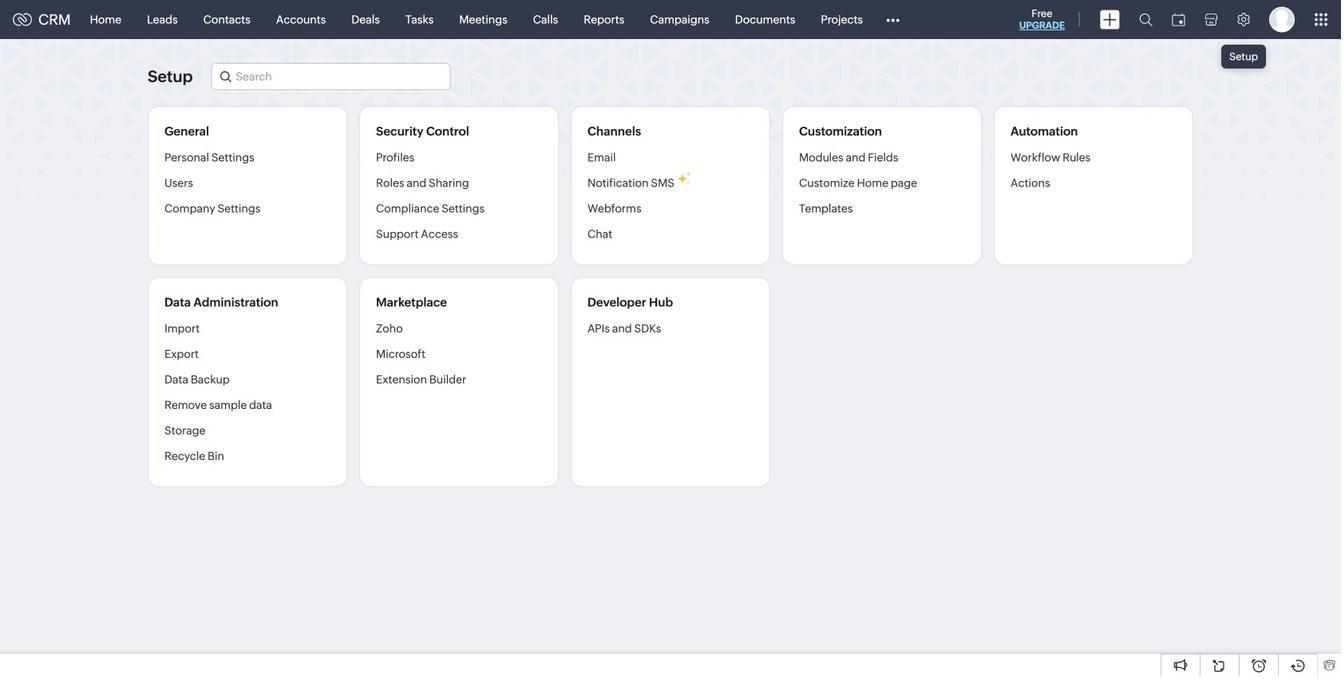 Task type: describe. For each thing, give the bounding box(es) containing it.
Search text field
[[212, 64, 450, 89]]

create menu image
[[1100, 10, 1120, 29]]

calendar image
[[1172, 13, 1185, 26]]



Task type: vqa. For each thing, say whether or not it's contained in the screenshot.
'Reports'
no



Task type: locate. For each thing, give the bounding box(es) containing it.
search element
[[1130, 0, 1162, 39]]

Other Modules field
[[876, 7, 910, 32]]

search image
[[1139, 13, 1153, 26]]

create menu element
[[1090, 0, 1130, 39]]

profile element
[[1260, 0, 1304, 39]]

logo image
[[13, 13, 32, 26]]

profile image
[[1269, 7, 1295, 32]]

None field
[[211, 63, 451, 90]]



